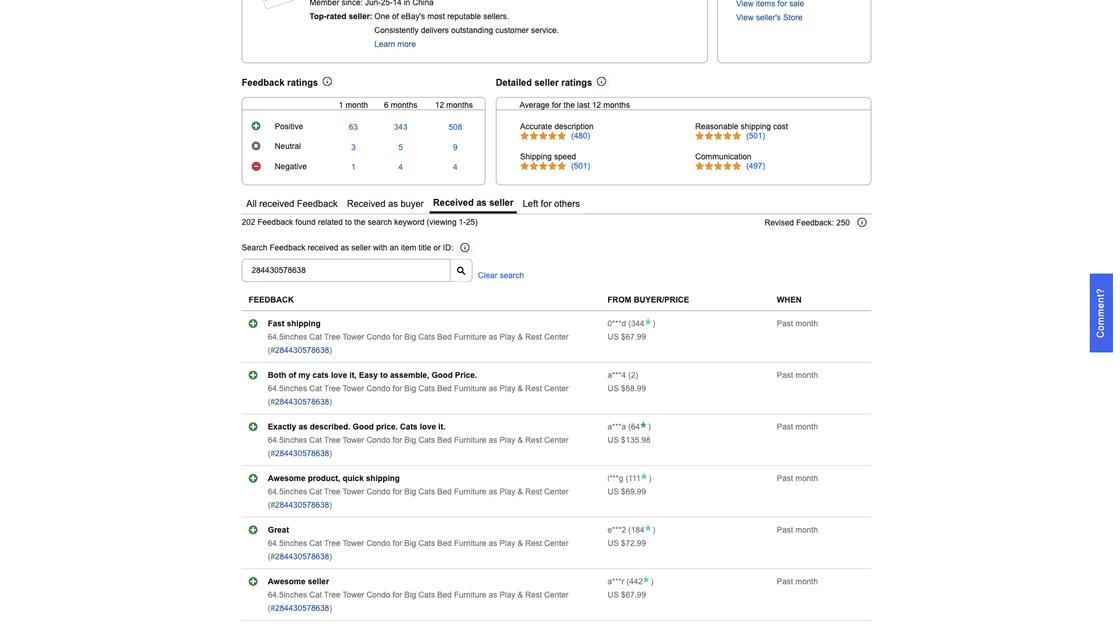 Task type: vqa. For each thing, say whether or not it's contained in the screenshot.
first | from the right
no



Task type: locate. For each thing, give the bounding box(es) containing it.
284430578638 ) up 'my'
[[275, 346, 332, 355]]

1 horizontal spatial of
[[392, 12, 399, 21]]

0 horizontal spatial the
[[354, 218, 366, 227]]

positive
[[275, 122, 303, 131]]

284430578638 link down awesome seller element
[[275, 604, 329, 613]]

64.5inches down the great
[[268, 539, 307, 548]]

0 vertical spatial to
[[345, 218, 352, 227]]

us down "a***a"
[[608, 436, 619, 445]]

received up 1-
[[433, 197, 474, 208]]

us inside the a***4 ( 2 ) us $68.99
[[608, 384, 619, 393]]

us down i***g
[[608, 487, 619, 496]]

months for 12 months
[[447, 100, 473, 109]]

6 64.5inches from the top
[[268, 591, 307, 600]]

284430578638 ) down product,
[[275, 501, 332, 510]]

6 past month from the top
[[777, 577, 818, 586]]

1 horizontal spatial 4 button
[[453, 163, 458, 172]]

1 horizontal spatial love
[[420, 422, 436, 431]]

past month element for 184
[[777, 526, 818, 535]]

cat for shipping
[[310, 332, 322, 341]]

view seller's store
[[737, 13, 803, 22]]

tower for product,
[[343, 487, 364, 496]]

cat down product,
[[310, 487, 322, 496]]

(501) down 'speed'
[[571, 161, 590, 170]]

284430578638 link up 'my'
[[275, 346, 329, 355]]

customer
[[496, 26, 529, 35]]

1 button
[[351, 163, 356, 172]]

( 111
[[624, 474, 641, 483]]

3 furniture from the top
[[454, 436, 487, 445]]

feedback left by buyer. element left "2"
[[608, 371, 626, 380]]

left for others
[[523, 199, 580, 209]]

months for 6 months
[[391, 100, 418, 109]]

3 (# from the top
[[268, 449, 275, 458]]

(501) button down reasonable shipping cost on the right top
[[747, 131, 766, 141]]

feedback left by buyer. element containing e***2
[[608, 526, 626, 535]]

5 & from the top
[[518, 539, 523, 548]]

(501) down reasonable shipping cost on the right top
[[747, 131, 766, 140]]

top-rated seller: one of ebay's most reputable sellers. consistently delivers outstanding customer service. learn more
[[310, 12, 559, 49]]

0 horizontal spatial 4 button
[[399, 163, 403, 172]]

the left last in the right of the page
[[564, 100, 575, 109]]

1 condo from the top
[[367, 332, 391, 341]]

1 64.5inches cat tree tower condo for big cats bed furniture as play & rest center (# from the top
[[268, 332, 569, 355]]

( right a***r
[[627, 577, 630, 586]]

condo for as
[[367, 436, 391, 445]]

1 awesome from the top
[[268, 474, 306, 483]]

fast
[[268, 319, 285, 328]]

2 284430578638 from the top
[[275, 397, 329, 406]]

1 vertical spatial search
[[500, 271, 524, 280]]

feedback left by buyer. element containing a***4
[[608, 371, 626, 380]]

(# down the great
[[268, 552, 275, 561]]

past month for 64
[[777, 422, 818, 431]]

1 4 from the left
[[399, 163, 403, 172]]

6 bed from the top
[[438, 591, 452, 600]]

rest for a***a
[[526, 436, 542, 445]]

3 284430578638 from the top
[[275, 449, 329, 458]]

1 furniture from the top
[[454, 332, 487, 341]]

284430578638 link for seller
[[275, 604, 329, 613]]

$67.99 down ( 442
[[621, 591, 646, 600]]

64.5inches cat tree tower condo for big cats bed furniture as play & rest center (# for great
[[268, 539, 569, 561]]

1 horizontal spatial the
[[564, 100, 575, 109]]

184
[[631, 526, 645, 535]]

284430578638 link for shipping
[[275, 346, 329, 355]]

2 (# from the top
[[268, 397, 275, 406]]

( right i***g
[[626, 474, 629, 483]]

(# for both of my cats love it, easy to assemble, good price.
[[268, 397, 275, 406]]

284430578638 ) down awesome seller element
[[275, 604, 332, 613]]

6 64.5inches cat tree tower condo for big cats bed furniture as play & rest center (# from the top
[[268, 591, 569, 613]]

1 us from the top
[[608, 332, 619, 341]]

feedback left by buyer. element
[[608, 319, 626, 328], [608, 371, 626, 380], [608, 422, 626, 431], [608, 474, 624, 483], [608, 526, 626, 535], [608, 577, 625, 586]]

0 vertical spatial received
[[259, 199, 294, 209]]

284430578638 ) for seller
[[275, 604, 332, 613]]

tree for product,
[[324, 487, 341, 496]]

an
[[390, 244, 399, 253]]

big for fast shipping
[[405, 332, 416, 341]]

6 tree from the top
[[324, 591, 341, 600]]

1 vertical spatial awesome
[[268, 577, 306, 586]]

play for i***g
[[500, 487, 516, 496]]

past month element for 111
[[777, 474, 818, 483]]

1 tower from the top
[[343, 332, 364, 341]]

outstanding
[[451, 26, 493, 35]]

4 284430578638 from the top
[[275, 501, 329, 510]]

2 horizontal spatial shipping
[[741, 122, 771, 131]]

284430578638 link up the "awesome seller"
[[275, 552, 329, 561]]

tree up the "awesome seller"
[[324, 539, 341, 548]]

1 horizontal spatial months
[[447, 100, 473, 109]]

feedback left by buyer. element for 184
[[608, 526, 626, 535]]

1 big from the top
[[405, 332, 416, 341]]

6
[[384, 100, 389, 109]]

feedback left by buyer. element up us $72.99
[[608, 526, 626, 535]]

4 bed from the top
[[438, 487, 452, 496]]

6 284430578638 ) from the top
[[275, 604, 332, 613]]

5 64.5inches from the top
[[268, 539, 307, 548]]

1 & from the top
[[518, 332, 523, 341]]

(501) for shipping
[[747, 131, 766, 140]]

3 past month element from the top
[[777, 422, 818, 431]]

received inside button
[[259, 199, 294, 209]]

past month element for 344
[[777, 319, 818, 328]]

most
[[428, 12, 445, 21]]

shipping right fast
[[287, 319, 321, 328]]

us $67.99 down ( 442
[[608, 591, 646, 600]]

feedback up found
[[297, 199, 338, 209]]

1 horizontal spatial (501) button
[[747, 131, 766, 141]]

ratings up the 'positive'
[[287, 77, 318, 87]]

4 button down 9 'button'
[[453, 163, 458, 172]]

received
[[433, 197, 474, 208], [347, 199, 386, 209]]

feedback left by buyer. element for 442
[[608, 577, 625, 586]]

feedback left by buyer. element containing a***r
[[608, 577, 625, 586]]

1 horizontal spatial shipping
[[366, 474, 400, 483]]

furniture for fast shipping
[[454, 332, 487, 341]]

( right 0***d
[[629, 319, 631, 328]]

9
[[453, 143, 458, 152]]

3 tower from the top
[[343, 436, 364, 445]]

(501) button for shipping
[[747, 131, 766, 141]]

2 feedback left by buyer. element from the top
[[608, 371, 626, 380]]

condo for of
[[367, 384, 391, 393]]

rest for a***r
[[526, 591, 542, 600]]

284430578638 up product,
[[275, 449, 329, 458]]

awesome seller
[[268, 577, 329, 586]]

0 vertical spatial shipping
[[741, 122, 771, 131]]

64.5inches cat tree tower condo for big cats bed furniture as play & rest center (# for both of my cats love it, easy to assemble, good price.
[[268, 384, 569, 406]]

4 284430578638 link from the top
[[275, 501, 329, 510]]

1 play from the top
[[500, 332, 516, 341]]

feedback down found
[[270, 244, 306, 253]]

0 vertical spatial search
[[368, 218, 392, 227]]

tree for as
[[324, 436, 341, 445]]

center
[[545, 332, 569, 341], [545, 384, 569, 393], [545, 436, 569, 445], [545, 487, 569, 496], [545, 539, 569, 548], [545, 591, 569, 600]]

awesome left product,
[[268, 474, 306, 483]]

64.5inches down exactly
[[268, 436, 307, 445]]

tower
[[343, 332, 364, 341], [343, 384, 364, 393], [343, 436, 364, 445], [343, 487, 364, 496], [343, 539, 364, 548], [343, 591, 364, 600]]

the
[[564, 100, 575, 109], [354, 218, 366, 227]]

of right one
[[392, 12, 399, 21]]

feedback inside button
[[297, 199, 338, 209]]

to
[[345, 218, 352, 227], [380, 371, 388, 380]]

2 cat from the top
[[310, 384, 322, 393]]

6 & from the top
[[518, 591, 523, 600]]

202
[[242, 218, 255, 227]]

both of my cats love it, easy to assemble, good price. element
[[268, 371, 477, 380]]

store
[[784, 13, 803, 22]]

3
[[351, 143, 356, 152]]

284430578638 link up product,
[[275, 449, 329, 458]]

price.
[[455, 371, 477, 380]]

4 feedback left by buyer. element from the top
[[608, 474, 624, 483]]

12 months
[[435, 100, 473, 109]]

us for a***r
[[608, 591, 619, 600]]

the up the search feedback received as seller with an item title or id:
[[354, 218, 366, 227]]

1 horizontal spatial search
[[500, 271, 524, 280]]

feedback
[[242, 77, 285, 87], [297, 199, 338, 209], [258, 218, 293, 227], [270, 244, 306, 253]]

months
[[391, 100, 418, 109], [447, 100, 473, 109], [604, 100, 630, 109]]

1 center from the top
[[545, 332, 569, 341]]

0 vertical spatial awesome
[[268, 474, 306, 483]]

1 vertical spatial $67.99
[[621, 591, 646, 600]]

& for a***a
[[518, 436, 523, 445]]

0 horizontal spatial love
[[331, 371, 347, 380]]

received down related
[[308, 244, 338, 253]]

learn more link
[[375, 40, 416, 49]]

4 past month element from the top
[[777, 474, 818, 483]]

2 past month from the top
[[777, 371, 818, 380]]

284430578638 )
[[275, 346, 332, 355], [275, 397, 332, 406], [275, 449, 332, 458], [275, 501, 332, 510], [275, 552, 332, 561], [275, 604, 332, 613]]

product,
[[308, 474, 340, 483]]

3 & from the top
[[518, 436, 523, 445]]

$67.99 down ( 344
[[621, 332, 646, 341]]

big
[[405, 332, 416, 341], [405, 384, 416, 393], [405, 436, 416, 445], [405, 487, 416, 496], [405, 539, 416, 548], [405, 591, 416, 600]]

0 horizontal spatial 1
[[339, 100, 343, 109]]

12 right last in the right of the page
[[592, 100, 601, 109]]

9 button
[[453, 143, 458, 152]]

to right related
[[345, 218, 352, 227]]

awesome for awesome seller
[[268, 577, 306, 586]]

( right "a***a"
[[629, 422, 631, 431]]

5 center from the top
[[545, 539, 569, 548]]

as
[[477, 197, 487, 208], [388, 199, 398, 209], [341, 244, 349, 253], [489, 332, 498, 341], [489, 384, 498, 393], [299, 422, 308, 431], [489, 436, 498, 445], [489, 487, 498, 496], [489, 539, 498, 548], [489, 591, 498, 600]]

1 vertical spatial received
[[308, 244, 338, 253]]

(497)
[[747, 161, 766, 170]]

64.5inches down both at the left bottom of the page
[[268, 384, 307, 393]]

5 us from the top
[[608, 539, 619, 548]]

to right the easy
[[380, 371, 388, 380]]

shipping right quick
[[366, 474, 400, 483]]

1 vertical spatial good
[[353, 422, 374, 431]]

exactly as described.  good price. cats love it. element
[[268, 422, 446, 431]]

1 12 from the left
[[435, 100, 444, 109]]

love
[[331, 371, 347, 380], [420, 422, 436, 431]]

(# for great
[[268, 552, 275, 561]]

cat down awesome seller element
[[310, 591, 322, 600]]

love left it.
[[420, 422, 436, 431]]

4 tower from the top
[[343, 487, 364, 496]]

furniture for both of my cats love it, easy to assemble, good price.
[[454, 384, 487, 393]]

1 vertical spatial love
[[420, 422, 436, 431]]

0 horizontal spatial 12
[[435, 100, 444, 109]]

bed for both of my cats love it, easy to assemble, good price.
[[438, 384, 452, 393]]

feedback left by buyer. element containing 0***d
[[608, 319, 626, 328]]

12 right 6 months
[[435, 100, 444, 109]]

64.5inches down fast shipping element
[[268, 332, 307, 341]]

1 vertical spatial (501) button
[[571, 161, 590, 171]]

my
[[299, 371, 310, 380]]

(# down awesome seller element
[[268, 604, 275, 613]]

(# up exactly
[[268, 397, 275, 406]]

feedback left by buyer. element for 344
[[608, 319, 626, 328]]

284430578638 for seller
[[275, 604, 329, 613]]

0 vertical spatial (501)
[[747, 131, 766, 140]]

4 center from the top
[[545, 487, 569, 496]]

284430578638 link down 'my'
[[275, 397, 329, 406]]

0 vertical spatial of
[[392, 12, 399, 21]]

us $67.99 down ( 344
[[608, 332, 646, 341]]

cat down fast shipping element
[[310, 332, 322, 341]]

awesome product, quick shipping element
[[268, 474, 400, 483]]

2 us from the top
[[608, 384, 619, 393]]

0 horizontal spatial received
[[259, 199, 294, 209]]

6 past month element from the top
[[777, 577, 818, 586]]

feedback element
[[249, 296, 294, 305]]

view
[[737, 13, 754, 22]]

6 cat from the top
[[310, 591, 322, 600]]

tree down cats
[[324, 384, 341, 393]]

1 284430578638 link from the top
[[275, 346, 329, 355]]

shipping up 501 ratings received on reasonable shipping cost. click to check average rating. element
[[741, 122, 771, 131]]

284430578638 ) up the "awesome seller"
[[275, 552, 332, 561]]

of inside top-rated seller: one of ebay's most reputable sellers. consistently delivers outstanding customer service. learn more
[[392, 12, 399, 21]]

2 vertical spatial shipping
[[366, 474, 400, 483]]

us
[[608, 332, 619, 341], [608, 384, 619, 393], [608, 436, 619, 445], [608, 487, 619, 496], [608, 539, 619, 548], [608, 591, 619, 600]]

0 vertical spatial us $67.99
[[608, 332, 646, 341]]

0 horizontal spatial (501) button
[[571, 161, 590, 171]]

2 12 from the left
[[592, 100, 601, 109]]

1 284430578638 from the top
[[275, 346, 329, 355]]

clear
[[478, 271, 498, 280]]

(# up great element
[[268, 501, 275, 510]]

1 (# from the top
[[268, 346, 275, 355]]

tree down described.
[[324, 436, 341, 445]]

2 64.5inches cat tree tower condo for big cats bed furniture as play & rest center (# from the top
[[268, 384, 569, 406]]

feedback left by buyer. element containing i***g
[[608, 474, 624, 483]]

play for 0***d
[[500, 332, 516, 341]]

cats for fast shipping
[[419, 332, 435, 341]]

furniture for exactly as described.  good price. cats love it.
[[454, 436, 487, 445]]

3 play from the top
[[500, 436, 516, 445]]

1 horizontal spatial 4
[[453, 163, 458, 172]]

view seller's store link
[[737, 13, 803, 22]]

neutral
[[275, 142, 301, 151]]

months right last in the right of the page
[[604, 100, 630, 109]]

284430578638 down 'my'
[[275, 397, 329, 406]]

284430578638 link
[[275, 346, 329, 355], [275, 397, 329, 406], [275, 449, 329, 458], [275, 501, 329, 510], [275, 552, 329, 561], [275, 604, 329, 613]]

4 button down 5 button
[[399, 163, 403, 172]]

6 us from the top
[[608, 591, 619, 600]]

5 condo from the top
[[367, 539, 391, 548]]

received for received as buyer
[[347, 199, 386, 209]]

0 horizontal spatial 4
[[399, 163, 403, 172]]

284430578638 ) down 'my'
[[275, 397, 332, 406]]

4 condo from the top
[[367, 487, 391, 496]]

good
[[432, 371, 453, 380], [353, 422, 374, 431]]

others
[[554, 199, 580, 209]]

0 horizontal spatial search
[[368, 218, 392, 227]]

us for i***g
[[608, 487, 619, 496]]

284430578638 down awesome seller element
[[275, 604, 329, 613]]

feedback left by buyer. element left 442
[[608, 577, 625, 586]]

speed
[[554, 152, 576, 161]]

( for 64
[[629, 422, 631, 431]]

3 condo from the top
[[367, 436, 391, 445]]

4 64.5inches from the top
[[268, 487, 307, 496]]

1 vertical spatial of
[[289, 371, 296, 380]]

284430578638 up great element
[[275, 501, 329, 510]]

1 vertical spatial us $67.99
[[608, 591, 646, 600]]

0 vertical spatial 1
[[339, 100, 343, 109]]

6 center from the top
[[545, 591, 569, 600]]

feedback left by buyer. element for 2
[[608, 371, 626, 380]]

month for ( 442
[[796, 577, 818, 586]]

great element
[[268, 526, 289, 535]]

months up the 508
[[447, 100, 473, 109]]

cat down described.
[[310, 436, 322, 445]]

284430578638 ) for as
[[275, 449, 332, 458]]

3 months from the left
[[604, 100, 630, 109]]

4 tree from the top
[[324, 487, 341, 496]]

of left 'my'
[[289, 371, 296, 380]]

description
[[555, 122, 594, 131]]

284430578638 up the "awesome seller"
[[275, 552, 329, 561]]

cat down cats
[[310, 384, 322, 393]]

284430578638 link for as
[[275, 449, 329, 458]]

big for both of my cats love it, easy to assemble, good price.
[[405, 384, 416, 393]]

64.5inches cat tree tower condo for big cats bed furniture as play & rest center (# for awesome product, quick shipping
[[268, 487, 569, 510]]

months right "6"
[[391, 100, 418, 109]]

3 feedback left by buyer. element from the top
[[608, 422, 626, 431]]

1 64.5inches from the top
[[268, 332, 307, 341]]

month
[[346, 100, 368, 109], [796, 319, 818, 328], [796, 371, 818, 380], [796, 422, 818, 431], [796, 474, 818, 483], [796, 526, 818, 535], [796, 577, 818, 586]]

2 64.5inches from the top
[[268, 384, 307, 393]]

284430578638 link up great element
[[275, 501, 329, 510]]

us down a***r
[[608, 591, 619, 600]]

1 vertical spatial (501)
[[571, 161, 590, 170]]

tree for of
[[324, 384, 341, 393]]

1
[[339, 100, 343, 109], [351, 163, 356, 172]]

0 vertical spatial the
[[564, 100, 575, 109]]

1 horizontal spatial ratings
[[562, 77, 593, 87]]

past month element
[[777, 319, 818, 328], [777, 371, 818, 380], [777, 422, 818, 431], [777, 474, 818, 483], [777, 526, 818, 535], [777, 577, 818, 586]]

2 4 from the left
[[453, 163, 458, 172]]

bed for great
[[438, 539, 452, 548]]

1 vertical spatial shipping
[[287, 319, 321, 328]]

6 284430578638 from the top
[[275, 604, 329, 613]]

us down a***4
[[608, 384, 619, 393]]

ratings up average for the last 12 months
[[562, 77, 593, 87]]

0 horizontal spatial shipping
[[287, 319, 321, 328]]

search down the received as buyer button
[[368, 218, 392, 227]]

1 month
[[339, 100, 368, 109]]

(501) button down 'speed'
[[571, 161, 590, 171]]

(# up both at the left bottom of the page
[[268, 346, 275, 355]]

442
[[630, 577, 643, 586]]

1 horizontal spatial good
[[432, 371, 453, 380]]

6 (# from the top
[[268, 604, 275, 613]]

past for ( 64
[[777, 422, 794, 431]]

0 horizontal spatial received
[[347, 199, 386, 209]]

284430578638 link for of
[[275, 397, 329, 406]]

ratings
[[287, 77, 318, 87], [562, 77, 593, 87]]

1 past month element from the top
[[777, 319, 818, 328]]

cat
[[310, 332, 322, 341], [310, 384, 322, 393], [310, 436, 322, 445], [310, 487, 322, 496], [310, 539, 322, 548], [310, 591, 322, 600]]

month for ( 344
[[796, 319, 818, 328]]

bed for exactly as described.  good price. cats love it.
[[438, 436, 452, 445]]

tree down awesome seller element
[[324, 591, 341, 600]]

2 condo from the top
[[367, 384, 391, 393]]

cats
[[419, 332, 435, 341], [419, 384, 435, 393], [400, 422, 418, 431], [419, 436, 435, 445], [419, 487, 435, 496], [419, 539, 435, 548], [419, 591, 435, 600]]

0 vertical spatial (501) button
[[747, 131, 766, 141]]

a***4
[[608, 371, 626, 380]]

big for great
[[405, 539, 416, 548]]

1 horizontal spatial (501)
[[747, 131, 766, 140]]

item
[[401, 244, 417, 253]]

1 past from the top
[[777, 319, 794, 328]]

cat for as
[[310, 436, 322, 445]]

tree up cats
[[324, 332, 341, 341]]

us down e***2
[[608, 539, 619, 548]]

rest for e***2
[[526, 539, 542, 548]]

0 vertical spatial $67.99
[[621, 332, 646, 341]]

1 horizontal spatial 12
[[592, 100, 601, 109]]

63 button
[[349, 123, 358, 132]]

3 past from the top
[[777, 422, 794, 431]]

feedback left by buyer. element left the 344
[[608, 319, 626, 328]]

1 vertical spatial 1
[[351, 163, 356, 172]]

0 horizontal spatial ratings
[[287, 77, 318, 87]]

cats
[[313, 371, 329, 380]]

past for ( 111
[[777, 474, 794, 483]]

from buyer/price
[[608, 296, 690, 305]]

(# for awesome seller
[[268, 604, 275, 613]]

4 past from the top
[[777, 474, 794, 483]]

4 us from the top
[[608, 487, 619, 496]]

( right e***2
[[629, 526, 631, 535]]

search right clear
[[500, 271, 524, 280]]

5 64.5inches cat tree tower condo for big cats bed furniture as play & rest center (# from the top
[[268, 539, 569, 561]]

2 4 button from the left
[[453, 163, 458, 172]]

0 horizontal spatial months
[[391, 100, 418, 109]]

play for a***a
[[500, 436, 516, 445]]

0***d
[[608, 319, 626, 328]]

4 down 9 'button'
[[453, 163, 458, 172]]

received up the 202 feedback found related to the search keyword (viewing 1-25)
[[347, 199, 386, 209]]

tower for shipping
[[343, 332, 364, 341]]

1 past month from the top
[[777, 319, 818, 328]]

6 284430578638 link from the top
[[275, 604, 329, 613]]

0 horizontal spatial (501)
[[571, 161, 590, 170]]

284430578638 up 'my'
[[275, 346, 329, 355]]

64.5inches up the great
[[268, 487, 307, 496]]

6 play from the top
[[500, 591, 516, 600]]

(# for awesome product, quick shipping
[[268, 501, 275, 510]]

feedback left by buyer. element up the us $69.99
[[608, 474, 624, 483]]

5 284430578638 from the top
[[275, 552, 329, 561]]

&
[[518, 332, 523, 341], [518, 384, 523, 393], [518, 436, 523, 445], [518, 487, 523, 496], [518, 539, 523, 548], [518, 591, 523, 600]]

ebay's
[[401, 12, 425, 21]]

5 bed from the top
[[438, 539, 452, 548]]

64.5inches
[[268, 332, 307, 341], [268, 384, 307, 393], [268, 436, 307, 445], [268, 487, 307, 496], [268, 539, 307, 548], [268, 591, 307, 600]]

3 rest from the top
[[526, 436, 542, 445]]

it.
[[439, 422, 446, 431]]

5 feedback left by buyer. element from the top
[[608, 526, 626, 535]]

4 furniture from the top
[[454, 487, 487, 496]]

learn
[[375, 40, 395, 49]]

6 feedback left by buyer. element from the top
[[608, 577, 625, 586]]

tower for as
[[343, 436, 364, 445]]

4 for 1st 4 'button'
[[399, 163, 403, 172]]

average for the last 12 months
[[520, 100, 630, 109]]

received right all
[[259, 199, 294, 209]]

cat for product,
[[310, 487, 322, 496]]

accurate
[[520, 122, 553, 131]]

1 horizontal spatial to
[[380, 371, 388, 380]]

2 furniture from the top
[[454, 384, 487, 393]]

awesome down great element
[[268, 577, 306, 586]]

( right a***4
[[629, 371, 631, 380]]

1 horizontal spatial 1
[[351, 163, 356, 172]]

0 horizontal spatial good
[[353, 422, 374, 431]]

past
[[777, 319, 794, 328], [777, 371, 794, 380], [777, 422, 794, 431], [777, 474, 794, 483], [777, 526, 794, 535], [777, 577, 794, 586]]

feedback left by buyer. element up us $135.98
[[608, 422, 626, 431]]

furniture for great
[[454, 539, 487, 548]]

6 furniture from the top
[[454, 591, 487, 600]]

2 big from the top
[[405, 384, 416, 393]]

for
[[552, 100, 562, 109], [541, 199, 552, 209], [393, 332, 402, 341], [393, 384, 402, 393], [393, 436, 402, 445], [393, 487, 402, 496], [393, 539, 402, 548], [393, 591, 402, 600]]

love left it, at the bottom left of page
[[331, 371, 347, 380]]

6 past from the top
[[777, 577, 794, 586]]

center for 0***d
[[545, 332, 569, 341]]

2 284430578638 ) from the top
[[275, 397, 332, 406]]

5 (# from the top
[[268, 552, 275, 561]]

284430578638 for as
[[275, 449, 329, 458]]

cats for both of my cats love it, easy to assemble, good price.
[[419, 384, 435, 393]]

2 horizontal spatial months
[[604, 100, 630, 109]]

284430578638 ) up product,
[[275, 449, 332, 458]]

2 center from the top
[[545, 384, 569, 393]]

3 64.5inches cat tree tower condo for big cats bed furniture as play & rest center (# from the top
[[268, 436, 569, 458]]

detailed seller ratings
[[496, 77, 593, 87]]

more
[[398, 40, 416, 49]]

exactly
[[268, 422, 296, 431]]

condo for shipping
[[367, 332, 391, 341]]

2 months from the left
[[447, 100, 473, 109]]

seller
[[535, 77, 559, 87], [489, 197, 514, 208], [352, 244, 371, 253], [308, 577, 329, 586]]

average
[[520, 100, 550, 109]]

us down 0***d
[[608, 332, 619, 341]]

1 horizontal spatial received
[[433, 197, 474, 208]]

6 months
[[384, 100, 418, 109]]

a***r
[[608, 577, 625, 586]]

condo for product,
[[367, 487, 391, 496]]

1 feedback left by buyer. element from the top
[[608, 319, 626, 328]]

5 big from the top
[[405, 539, 416, 548]]

seller's
[[756, 13, 781, 22]]

cats for great
[[419, 539, 435, 548]]

search
[[368, 218, 392, 227], [500, 271, 524, 280]]

2 tree from the top
[[324, 384, 341, 393]]

(# down exactly
[[268, 449, 275, 458]]

feedback left by buyer. element containing a***a
[[608, 422, 626, 431]]

5 furniture from the top
[[454, 539, 487, 548]]

cat up awesome seller element
[[310, 539, 322, 548]]

awesome for awesome product, quick shipping
[[268, 474, 306, 483]]

month for ( 64
[[796, 422, 818, 431]]

tree down awesome product, quick shipping
[[324, 487, 341, 496]]



Task type: describe. For each thing, give the bounding box(es) containing it.
a***4 ( 2 ) us $68.99
[[608, 371, 646, 393]]

feedback:
[[797, 218, 835, 227]]

left
[[523, 199, 539, 209]]

( for 344
[[629, 319, 631, 328]]

price.
[[376, 422, 398, 431]]

cats for awesome seller
[[419, 591, 435, 600]]

( 184
[[626, 526, 645, 535]]

when
[[777, 296, 802, 305]]

received as seller
[[433, 197, 514, 208]]

$69.99
[[621, 487, 646, 496]]

us for e***2
[[608, 539, 619, 548]]

5 284430578638 ) from the top
[[275, 552, 332, 561]]

$135.98
[[621, 436, 651, 445]]

( for 111
[[626, 474, 629, 483]]

revised
[[765, 218, 794, 227]]

feedback up the 'positive'
[[242, 77, 285, 87]]

( for 442
[[627, 577, 630, 586]]

64.5inches for awesome product, quick shipping
[[268, 487, 307, 496]]

& for 0***d
[[518, 332, 523, 341]]

for for fast shipping
[[393, 332, 402, 341]]

$72.99
[[621, 539, 646, 548]]

feedback down all received feedback button
[[258, 218, 293, 227]]

0 horizontal spatial of
[[289, 371, 296, 380]]

received as buyer
[[347, 199, 424, 209]]

64.5inches cat tree tower condo for big cats bed furniture as play & rest center (# for exactly as described.  good price. cats love it.
[[268, 436, 569, 458]]

$67.99 for 442
[[621, 591, 646, 600]]

shipping
[[520, 152, 552, 161]]

( inside the a***4 ( 2 ) us $68.99
[[629, 371, 631, 380]]

all received feedback button
[[243, 194, 341, 214]]

center for a***4
[[545, 384, 569, 393]]

5 tower from the top
[[343, 539, 364, 548]]

past month element for 64
[[777, 422, 818, 431]]

feedback left by buyer. element for 111
[[608, 474, 624, 483]]

comment? link
[[1090, 274, 1114, 353]]

284430578638 ) for product,
[[275, 501, 332, 510]]

0 horizontal spatial to
[[345, 218, 352, 227]]

us $72.99
[[608, 539, 646, 548]]

past month for 442
[[777, 577, 818, 586]]

tower for of
[[343, 384, 364, 393]]

it,
[[350, 371, 357, 380]]

2
[[631, 371, 636, 380]]

past month for 184
[[777, 526, 818, 535]]

search inside button
[[500, 271, 524, 280]]

seller:
[[349, 12, 373, 21]]

left for others button
[[520, 194, 584, 214]]

detailed
[[496, 77, 532, 87]]

received for received as seller
[[433, 197, 474, 208]]

big for exactly as described.  good price. cats love it.
[[405, 436, 416, 445]]

one
[[375, 12, 390, 21]]

found
[[296, 218, 316, 227]]

when element
[[777, 296, 802, 305]]

center for e***2
[[545, 539, 569, 548]]

5 284430578638 link from the top
[[275, 552, 329, 561]]

received as seller button
[[430, 194, 517, 214]]

(480)
[[571, 131, 590, 140]]

fast shipping
[[268, 319, 321, 328]]

1-
[[459, 218, 466, 227]]

& for e***2
[[518, 539, 523, 548]]

all
[[247, 199, 257, 209]]

i***g
[[608, 474, 624, 483]]

250
[[837, 218, 850, 227]]

id:
[[443, 244, 454, 253]]

month for ( 184
[[796, 526, 818, 535]]

64.5inches for both of my cats love it, easy to assemble, good price.
[[268, 384, 307, 393]]

both of my cats love it, easy to assemble, good price.
[[268, 371, 477, 380]]

all received feedback
[[247, 199, 338, 209]]

284430578638 for shipping
[[275, 346, 329, 355]]

buyer/price
[[634, 296, 690, 305]]

bed for awesome seller
[[438, 591, 452, 600]]

feedback
[[249, 296, 294, 305]]

furniture for awesome seller
[[454, 591, 487, 600]]

497 ratings received on communication. click to check average rating. element
[[747, 161, 766, 170]]

e.g. Vintage 1970's Gibson Guitars text field
[[242, 259, 451, 282]]

5 cat from the top
[[310, 539, 322, 548]]

center for a***a
[[545, 436, 569, 445]]

64.5inches for exactly as described.  good price. cats love it.
[[268, 436, 307, 445]]

) inside the a***4 ( 2 ) us $68.99
[[636, 371, 639, 380]]

communication
[[696, 152, 752, 161]]

1 ratings from the left
[[287, 77, 318, 87]]

bed for fast shipping
[[438, 332, 452, 341]]

comment?
[[1096, 288, 1106, 338]]

great
[[268, 526, 289, 535]]

reputable
[[447, 12, 481, 21]]

related
[[318, 218, 343, 227]]

64.5inches for awesome seller
[[268, 591, 307, 600]]

5 tree from the top
[[324, 539, 341, 548]]

us $67.99 for a***r
[[608, 591, 646, 600]]

big for awesome seller
[[405, 591, 416, 600]]

past month for 344
[[777, 319, 818, 328]]

or
[[434, 244, 441, 253]]

us $67.99 for 0***d
[[608, 332, 646, 341]]

2 rest from the top
[[526, 384, 542, 393]]

us for a***a
[[608, 436, 619, 445]]

assemble,
[[390, 371, 430, 380]]

from buyer/price element
[[608, 296, 690, 305]]

64.5inches for fast shipping
[[268, 332, 307, 341]]

past for ( 184
[[777, 526, 794, 535]]

2 & from the top
[[518, 384, 523, 393]]

480 ratings received on accurate description. click to check average rating. element
[[571, 131, 590, 140]]

2 play from the top
[[500, 384, 516, 393]]

cost
[[774, 122, 789, 131]]

awesome seller element
[[268, 577, 329, 586]]

condo for seller
[[367, 591, 391, 600]]

us $69.99
[[608, 487, 646, 496]]

tree for shipping
[[324, 332, 341, 341]]

fast shipping element
[[268, 319, 321, 328]]

e***2
[[608, 526, 626, 535]]

for for exactly as described.  good price. cats love it.
[[393, 436, 402, 445]]

keyword
[[394, 218, 425, 227]]

284430578638 link for product,
[[275, 501, 329, 510]]

3 button
[[351, 143, 356, 152]]

2 past month element from the top
[[777, 371, 818, 380]]

play for a***r
[[500, 591, 516, 600]]

(501) button for speed
[[571, 161, 590, 171]]

501 ratings received on reasonable shipping cost. click to check average rating. element
[[747, 131, 766, 140]]

exactly as described.  good price. cats love it.
[[268, 422, 446, 431]]

last
[[578, 100, 590, 109]]

rest for i***g
[[526, 487, 542, 496]]

for inside button
[[541, 199, 552, 209]]

furniture for awesome product, quick shipping
[[454, 487, 487, 496]]

service.
[[531, 26, 559, 35]]

reasonable shipping cost
[[696, 122, 789, 131]]

1 for 1 month
[[339, 100, 343, 109]]

0 vertical spatial love
[[331, 371, 347, 380]]

clear search button
[[478, 271, 524, 280]]

25)
[[466, 218, 478, 227]]

64.5inches cat tree tower condo for big cats bed furniture as play & rest center (# for fast shipping
[[268, 332, 569, 355]]

for for awesome product, quick shipping
[[393, 487, 402, 496]]

tree for seller
[[324, 591, 341, 600]]

rated
[[327, 12, 347, 21]]

& for i***g
[[518, 487, 523, 496]]

center for a***r
[[545, 591, 569, 600]]

cat for of
[[310, 384, 322, 393]]

both
[[268, 371, 286, 380]]

284430578638 ) for shipping
[[275, 346, 332, 355]]

search feedback received as seller with an item title or id:
[[242, 244, 454, 253]]

top-
[[310, 12, 327, 21]]

1 4 button from the left
[[399, 163, 403, 172]]

sellers.
[[484, 12, 509, 21]]

1 vertical spatial to
[[380, 371, 388, 380]]

284430578638 for of
[[275, 397, 329, 406]]

1 vertical spatial the
[[354, 218, 366, 227]]

& for a***r
[[518, 591, 523, 600]]

tower for seller
[[343, 591, 364, 600]]

2 past from the top
[[777, 371, 794, 380]]

5
[[399, 143, 403, 152]]

received as buyer button
[[344, 194, 427, 214]]

343 button
[[394, 123, 408, 132]]

past for ( 344
[[777, 319, 794, 328]]

for for both of my cats love it, easy to assemble, good price.
[[393, 384, 402, 393]]

feedback ratings
[[242, 77, 318, 87]]

284430578638 ) for of
[[275, 397, 332, 406]]

(# for fast shipping
[[268, 346, 275, 355]]

shipping speed
[[520, 152, 576, 161]]

4 for 1st 4 'button' from right
[[453, 163, 458, 172]]

delivers
[[421, 26, 449, 35]]

501 ratings received on shipping speed. click to check average rating. element
[[571, 161, 590, 170]]

us $135.98
[[608, 436, 651, 445]]

cat for seller
[[310, 591, 322, 600]]

center for i***g
[[545, 487, 569, 496]]

( 344
[[626, 319, 645, 328]]

for for awesome seller
[[393, 591, 402, 600]]

64.5inches for great
[[268, 539, 307, 548]]

seller inside button
[[489, 197, 514, 208]]

(480) button
[[571, 131, 590, 141]]

344
[[631, 319, 645, 328]]

0 vertical spatial good
[[432, 371, 453, 380]]

us for 0***d
[[608, 332, 619, 341]]

202 feedback found related to the search keyword (viewing 1-25)
[[242, 218, 478, 227]]

1 horizontal spatial received
[[308, 244, 338, 253]]

(501) for speed
[[571, 161, 590, 170]]

a***a
[[608, 422, 626, 431]]

quick
[[343, 474, 364, 483]]

clear search
[[478, 271, 524, 280]]

(497) button
[[747, 161, 766, 171]]

consistently
[[375, 26, 419, 35]]

title
[[419, 244, 431, 253]]

2 ratings from the left
[[562, 77, 593, 87]]



